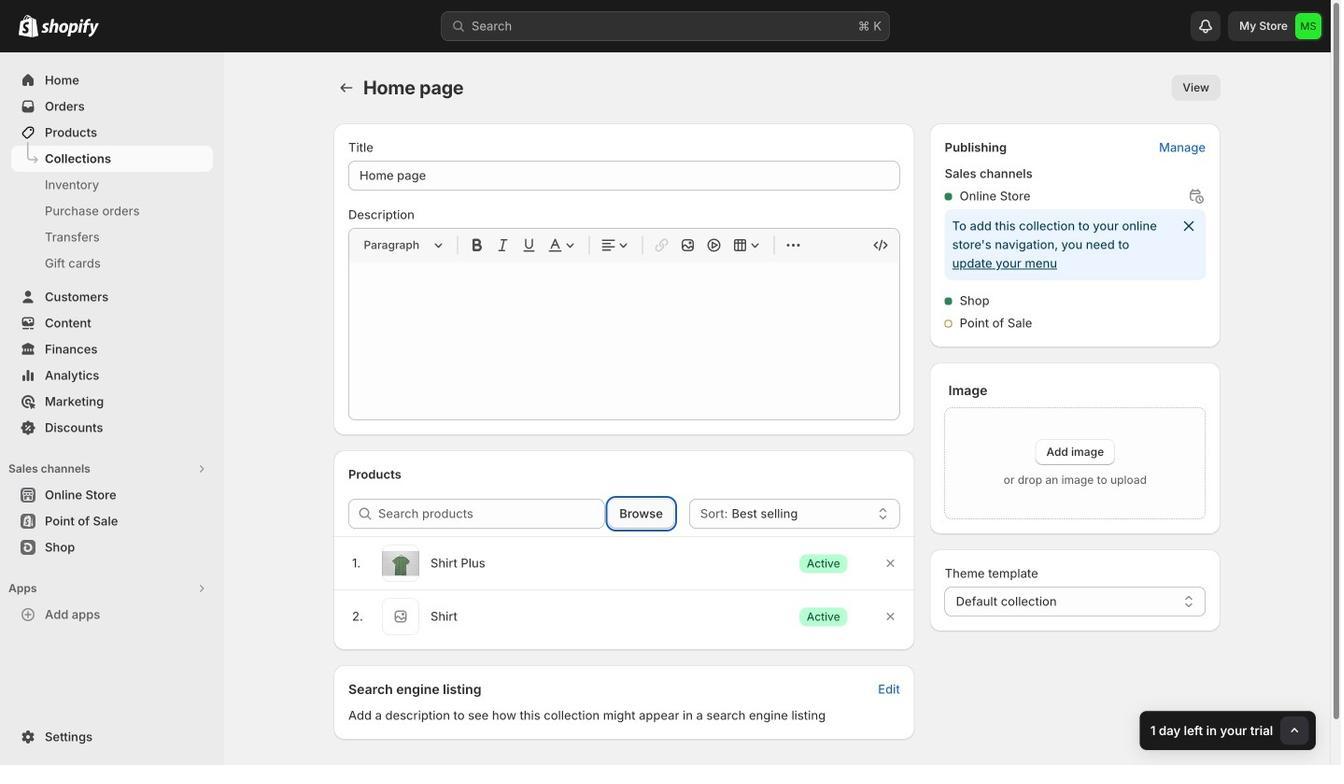 Task type: locate. For each thing, give the bounding box(es) containing it.
my store image
[[1296, 13, 1322, 39]]

shirt plus image
[[382, 551, 420, 576]]

shopify image
[[19, 15, 38, 37]]

status
[[945, 209, 1206, 280]]



Task type: vqa. For each thing, say whether or not it's contained in the screenshot.
My Store image
yes



Task type: describe. For each thing, give the bounding box(es) containing it.
shopify image
[[41, 18, 99, 37]]

Search products text field
[[378, 499, 605, 529]]

e.g. Summer collection, Under $100, Staff picks text field
[[349, 161, 900, 191]]



